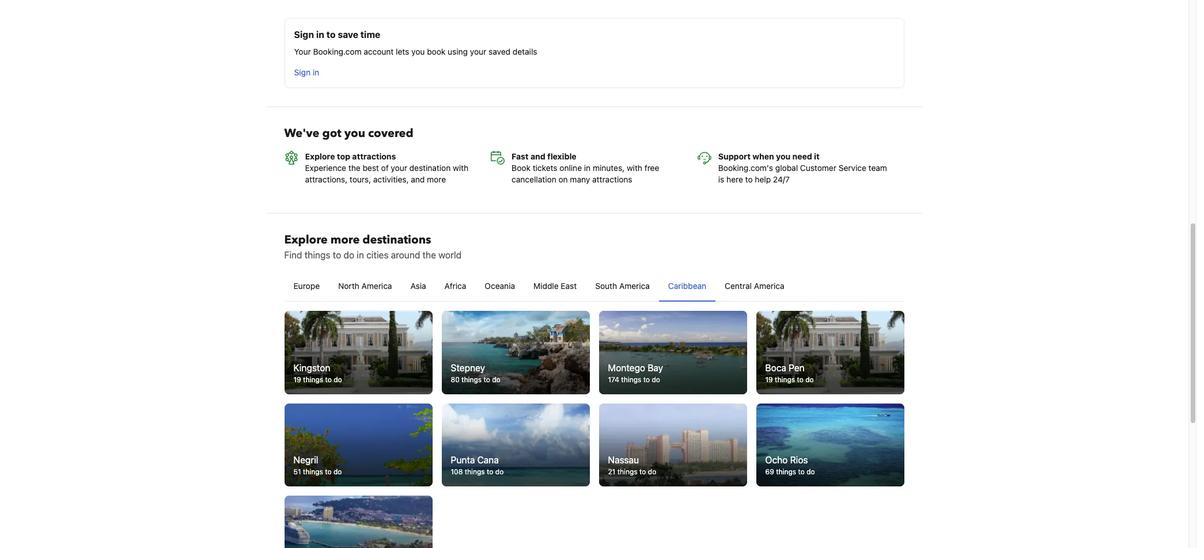 Task type: locate. For each thing, give the bounding box(es) containing it.
1 vertical spatial the
[[423, 250, 436, 261]]

customer
[[801, 163, 837, 173]]

explore up experience in the left top of the page
[[305, 152, 335, 162]]

0 horizontal spatial the
[[349, 163, 361, 173]]

nassau
[[608, 456, 639, 466]]

2 sign from the top
[[294, 68, 311, 77]]

support when you need it booking.com's global customer service team is here to help 24/7
[[719, 152, 888, 185]]

to down bay
[[644, 376, 650, 384]]

more up north
[[331, 232, 360, 248]]

things down punta
[[465, 468, 485, 477]]

1 horizontal spatial attractions
[[593, 175, 633, 185]]

51
[[294, 468, 301, 477]]

more
[[427, 175, 446, 185], [331, 232, 360, 248]]

1 with from the left
[[453, 163, 469, 173]]

need
[[793, 152, 813, 162]]

2 vertical spatial you
[[776, 152, 791, 162]]

the inside explore more destinations find things to do in cities around the world
[[423, 250, 436, 261]]

you right got
[[345, 126, 365, 141]]

explore inside explore more destinations find things to do in cities around the world
[[284, 232, 328, 248]]

3 america from the left
[[754, 281, 785, 291]]

help
[[755, 175, 771, 185]]

1 vertical spatial more
[[331, 232, 360, 248]]

1 america from the left
[[362, 281, 392, 291]]

tab list containing europe
[[284, 272, 905, 303]]

0 vertical spatial attractions
[[352, 152, 396, 162]]

punta cana image
[[442, 404, 590, 487]]

world
[[439, 250, 462, 261]]

you for support when you need it booking.com's global customer service team is here to help 24/7
[[776, 152, 791, 162]]

you inside the 'support when you need it booking.com's global customer service team is here to help 24/7'
[[776, 152, 791, 162]]

america right south
[[620, 281, 650, 291]]

sign in
[[294, 68, 319, 77]]

caribbean button
[[659, 272, 716, 302]]

america for central america
[[754, 281, 785, 291]]

things right find
[[305, 250, 331, 261]]

0 vertical spatial explore
[[305, 152, 335, 162]]

montego bay 174 things to do
[[608, 363, 664, 384]]

69
[[766, 468, 775, 477]]

0 vertical spatial the
[[349, 163, 361, 173]]

1 horizontal spatial with
[[627, 163, 643, 173]]

1 horizontal spatial and
[[531, 152, 546, 162]]

1 vertical spatial sign
[[294, 68, 311, 77]]

tab list
[[284, 272, 905, 303]]

in up many
[[584, 163, 591, 173]]

attractions up "best"
[[352, 152, 396, 162]]

to inside the 'support when you need it booking.com's global customer service team is here to help 24/7'
[[746, 175, 753, 185]]

to inside punta cana 108 things to do
[[487, 468, 494, 477]]

things inside stepney 80 things to do
[[462, 376, 482, 384]]

support
[[719, 152, 751, 162]]

to inside negril 51 things to do
[[325, 468, 332, 477]]

174
[[608, 376, 620, 384]]

destinations
[[363, 232, 431, 248]]

your inside explore top attractions experience the best of your destination with attractions, tours, activities, and more
[[391, 163, 407, 173]]

to up north
[[333, 250, 341, 261]]

0 vertical spatial you
[[412, 47, 425, 57]]

attractions
[[352, 152, 396, 162], [593, 175, 633, 185]]

america inside south america button
[[620, 281, 650, 291]]

asia button
[[401, 272, 436, 302]]

19
[[294, 376, 301, 384], [766, 376, 773, 384]]

sign for sign in
[[294, 68, 311, 77]]

with right destination
[[453, 163, 469, 173]]

with left free
[[627, 163, 643, 173]]

more inside explore top attractions experience the best of your destination with attractions, tours, activities, and more
[[427, 175, 446, 185]]

things down nassau at the right of the page
[[618, 468, 638, 477]]

do inside nassau 21 things to do
[[648, 468, 657, 477]]

book
[[512, 163, 531, 173]]

your
[[470, 47, 487, 57], [391, 163, 407, 173]]

0 vertical spatial more
[[427, 175, 446, 185]]

24/7
[[773, 175, 790, 185]]

things inside nassau 21 things to do
[[618, 468, 638, 477]]

1 horizontal spatial you
[[412, 47, 425, 57]]

1 sign from the top
[[294, 30, 314, 40]]

sign up your
[[294, 30, 314, 40]]

north
[[338, 281, 360, 291]]

to
[[327, 30, 336, 40], [746, 175, 753, 185], [333, 250, 341, 261], [325, 376, 332, 384], [484, 376, 490, 384], [644, 376, 650, 384], [797, 376, 804, 384], [325, 468, 332, 477], [487, 468, 494, 477], [640, 468, 646, 477], [799, 468, 805, 477]]

0 horizontal spatial 19
[[294, 376, 301, 384]]

to inside nassau 21 things to do
[[640, 468, 646, 477]]

south america
[[596, 281, 650, 291]]

19 down "boca"
[[766, 376, 773, 384]]

1 horizontal spatial america
[[620, 281, 650, 291]]

to down stepney
[[484, 376, 490, 384]]

sign in to save time
[[294, 30, 381, 40]]

america inside central america button
[[754, 281, 785, 291]]

0 horizontal spatial more
[[331, 232, 360, 248]]

do
[[344, 250, 355, 261], [334, 376, 342, 384], [492, 376, 501, 384], [652, 376, 660, 384], [806, 376, 814, 384], [334, 468, 342, 477], [496, 468, 504, 477], [648, 468, 657, 477], [807, 468, 815, 477]]

to down pen
[[797, 376, 804, 384]]

the
[[349, 163, 361, 173], [423, 250, 436, 261]]

more inside explore more destinations find things to do in cities around the world
[[331, 232, 360, 248]]

things down the ocho
[[777, 468, 797, 477]]

is
[[719, 175, 725, 185]]

attractions inside the fast and flexible book tickets online in minutes, with free cancellation on many attractions
[[593, 175, 633, 185]]

attractions down minutes,
[[593, 175, 633, 185]]

and down destination
[[411, 175, 425, 185]]

80
[[451, 376, 460, 384]]

with inside the fast and flexible book tickets online in minutes, with free cancellation on many attractions
[[627, 163, 643, 173]]

america for north america
[[362, 281, 392, 291]]

nassau 21 things to do
[[608, 456, 657, 477]]

1 horizontal spatial the
[[423, 250, 436, 261]]

ocho rios 69 things to do
[[766, 456, 815, 477]]

2 horizontal spatial america
[[754, 281, 785, 291]]

america right north
[[362, 281, 392, 291]]

to down cana
[[487, 468, 494, 477]]

america for south america
[[620, 281, 650, 291]]

1 vertical spatial attractions
[[593, 175, 633, 185]]

explore up find
[[284, 232, 328, 248]]

0 horizontal spatial you
[[345, 126, 365, 141]]

and inside explore top attractions experience the best of your destination with attractions, tours, activities, and more
[[411, 175, 425, 185]]

got
[[323, 126, 342, 141]]

stepney 80 things to do
[[451, 363, 501, 384]]

2 horizontal spatial you
[[776, 152, 791, 162]]

1 horizontal spatial your
[[470, 47, 487, 57]]

explore top attractions experience the best of your destination with attractions, tours, activities, and more
[[305, 152, 469, 185]]

explore for explore more destinations
[[284, 232, 328, 248]]

of
[[381, 163, 389, 173]]

caribbean
[[669, 281, 707, 291]]

things down montego
[[622, 376, 642, 384]]

fast and flexible book tickets online in minutes, with free cancellation on many attractions
[[512, 152, 660, 185]]

with
[[453, 163, 469, 173], [627, 163, 643, 173]]

to right 51
[[325, 468, 332, 477]]

2 with from the left
[[627, 163, 643, 173]]

2 america from the left
[[620, 281, 650, 291]]

to down rios
[[799, 468, 805, 477]]

to right 21
[[640, 468, 646, 477]]

1 vertical spatial you
[[345, 126, 365, 141]]

to down kingston
[[325, 376, 332, 384]]

explore inside explore top attractions experience the best of your destination with attractions, tours, activities, and more
[[305, 152, 335, 162]]

central
[[725, 281, 752, 291]]

around
[[391, 250, 420, 261]]

middle east button
[[525, 272, 586, 302]]

in left cities
[[357, 250, 364, 261]]

1 horizontal spatial more
[[427, 175, 446, 185]]

oceania
[[485, 281, 515, 291]]

1 horizontal spatial 19
[[766, 376, 773, 384]]

asia
[[411, 281, 426, 291]]

explore
[[305, 152, 335, 162], [284, 232, 328, 248]]

runaway bay image
[[284, 497, 433, 549]]

america inside north america button
[[362, 281, 392, 291]]

top
[[337, 152, 350, 162]]

to left save
[[327, 30, 336, 40]]

stepney image
[[442, 311, 590, 395]]

19 down kingston
[[294, 376, 301, 384]]

0 vertical spatial and
[[531, 152, 546, 162]]

in
[[316, 30, 324, 40], [313, 68, 319, 77], [584, 163, 591, 173], [357, 250, 364, 261]]

0 horizontal spatial america
[[362, 281, 392, 291]]

the up tours,
[[349, 163, 361, 173]]

to inside explore more destinations find things to do in cities around the world
[[333, 250, 341, 261]]

more down destination
[[427, 175, 446, 185]]

explore more destinations find things to do in cities around the world
[[284, 232, 462, 261]]

0 horizontal spatial with
[[453, 163, 469, 173]]

0 vertical spatial your
[[470, 47, 487, 57]]

america
[[362, 281, 392, 291], [620, 281, 650, 291], [754, 281, 785, 291]]

0 vertical spatial sign
[[294, 30, 314, 40]]

nassau image
[[599, 404, 747, 487]]

bay
[[648, 363, 664, 373]]

tours,
[[350, 175, 371, 185]]

in up booking.com
[[316, 30, 324, 40]]

things down negril
[[303, 468, 323, 477]]

do inside ocho rios 69 things to do
[[807, 468, 815, 477]]

1 vertical spatial explore
[[284, 232, 328, 248]]

things down kingston
[[303, 376, 323, 384]]

and up tickets
[[531, 152, 546, 162]]

time
[[361, 30, 381, 40]]

0 horizontal spatial your
[[391, 163, 407, 173]]

sign down your
[[294, 68, 311, 77]]

sign inside sign in link
[[294, 68, 311, 77]]

montego bay image
[[599, 311, 747, 395]]

boca pen image
[[757, 311, 905, 395]]

lets
[[396, 47, 409, 57]]

boca
[[766, 363, 787, 373]]

you up global
[[776, 152, 791, 162]]

the inside explore top attractions experience the best of your destination with attractions, tours, activities, and more
[[349, 163, 361, 173]]

things down stepney
[[462, 376, 482, 384]]

central america
[[725, 281, 785, 291]]

to down "booking.com's" in the top of the page
[[746, 175, 753, 185]]

things down "boca"
[[775, 376, 795, 384]]

1 vertical spatial and
[[411, 175, 425, 185]]

0 horizontal spatial attractions
[[352, 152, 396, 162]]

and
[[531, 152, 546, 162], [411, 175, 425, 185]]

your right using
[[470, 47, 487, 57]]

1 vertical spatial your
[[391, 163, 407, 173]]

account
[[364, 47, 394, 57]]

sign
[[294, 30, 314, 40], [294, 68, 311, 77]]

1 19 from the left
[[294, 376, 301, 384]]

0 horizontal spatial and
[[411, 175, 425, 185]]

you
[[412, 47, 425, 57], [345, 126, 365, 141], [776, 152, 791, 162]]

the left world
[[423, 250, 436, 261]]

service
[[839, 163, 867, 173]]

pen
[[789, 363, 805, 373]]

2 19 from the left
[[766, 376, 773, 384]]

you right lets
[[412, 47, 425, 57]]

your up activities,
[[391, 163, 407, 173]]

america right central
[[754, 281, 785, 291]]



Task type: describe. For each thing, give the bounding box(es) containing it.
negril
[[294, 456, 318, 466]]

activities,
[[373, 175, 409, 185]]

do inside "kingston 19 things to do"
[[334, 376, 342, 384]]

team
[[869, 163, 888, 173]]

do inside punta cana 108 things to do
[[496, 468, 504, 477]]

middle east
[[534, 281, 577, 291]]

things inside "kingston 19 things to do"
[[303, 376, 323, 384]]

north america
[[338, 281, 392, 291]]

in inside the fast and flexible book tickets online in minutes, with free cancellation on many attractions
[[584, 163, 591, 173]]

using
[[448, 47, 468, 57]]

do inside explore more destinations find things to do in cities around the world
[[344, 250, 355, 261]]

covered
[[368, 126, 414, 141]]

details
[[513, 47, 538, 57]]

attractions inside explore top attractions experience the best of your destination with attractions, tours, activities, and more
[[352, 152, 396, 162]]

your booking.com account lets you book using your saved details
[[294, 47, 538, 57]]

punta
[[451, 456, 475, 466]]

global
[[776, 163, 798, 173]]

ocho
[[766, 456, 788, 466]]

to inside stepney 80 things to do
[[484, 376, 490, 384]]

we've
[[284, 126, 320, 141]]

kingston
[[294, 363, 330, 373]]

cities
[[367, 250, 389, 261]]

booking.com
[[313, 47, 362, 57]]

things inside explore more destinations find things to do in cities around the world
[[305, 250, 331, 261]]

kingston 19 things to do
[[294, 363, 342, 384]]

destination
[[410, 163, 451, 173]]

stepney
[[451, 363, 485, 373]]

montego
[[608, 363, 646, 373]]

many
[[570, 175, 590, 185]]

108
[[451, 468, 463, 477]]

do inside negril 51 things to do
[[334, 468, 342, 477]]

19 inside boca pen 19 things to do
[[766, 376, 773, 384]]

flexible
[[548, 152, 577, 162]]

oceania button
[[476, 272, 525, 302]]

cancellation
[[512, 175, 557, 185]]

things inside 'montego bay 174 things to do'
[[622, 376, 642, 384]]

do inside 'montego bay 174 things to do'
[[652, 376, 660, 384]]

your
[[294, 47, 311, 57]]

online
[[560, 163, 582, 173]]

things inside boca pen 19 things to do
[[775, 376, 795, 384]]

find
[[284, 250, 302, 261]]

to inside 'montego bay 174 things to do'
[[644, 376, 650, 384]]

sign in link
[[290, 62, 324, 83]]

on
[[559, 175, 568, 185]]

europe button
[[284, 272, 329, 302]]

south america button
[[586, 272, 659, 302]]

middle
[[534, 281, 559, 291]]

booking.com's
[[719, 163, 774, 173]]

here
[[727, 175, 744, 185]]

to inside "kingston 19 things to do"
[[325, 376, 332, 384]]

central america button
[[716, 272, 794, 302]]

in inside explore more destinations find things to do in cities around the world
[[357, 250, 364, 261]]

and inside the fast and flexible book tickets online in minutes, with free cancellation on many attractions
[[531, 152, 546, 162]]

free
[[645, 163, 660, 173]]

save
[[338, 30, 358, 40]]

best
[[363, 163, 379, 173]]

sign for sign in to save time
[[294, 30, 314, 40]]

explore for explore top attractions
[[305, 152, 335, 162]]

punta cana 108 things to do
[[451, 456, 504, 477]]

negril 51 things to do
[[294, 456, 342, 477]]

with inside explore top attractions experience the best of your destination with attractions, tours, activities, and more
[[453, 163, 469, 173]]

your for of
[[391, 163, 407, 173]]

saved
[[489, 47, 511, 57]]

in down booking.com
[[313, 68, 319, 77]]

things inside ocho rios 69 things to do
[[777, 468, 797, 477]]

cana
[[478, 456, 499, 466]]

you for we've got you covered
[[345, 126, 365, 141]]

we've got you covered
[[284, 126, 414, 141]]

africa
[[445, 281, 467, 291]]

europe
[[294, 281, 320, 291]]

kingston image
[[284, 311, 433, 395]]

north america button
[[329, 272, 401, 302]]

ocho rios image
[[757, 404, 905, 487]]

your for using
[[470, 47, 487, 57]]

boca pen 19 things to do
[[766, 363, 814, 384]]

to inside ocho rios 69 things to do
[[799, 468, 805, 477]]

south
[[596, 281, 617, 291]]

negril image
[[284, 404, 433, 487]]

book
[[427, 47, 446, 57]]

tickets
[[533, 163, 558, 173]]

to inside boca pen 19 things to do
[[797, 376, 804, 384]]

fast
[[512, 152, 529, 162]]

do inside boca pen 19 things to do
[[806, 376, 814, 384]]

attractions,
[[305, 175, 348, 185]]

21
[[608, 468, 616, 477]]

east
[[561, 281, 577, 291]]

experience
[[305, 163, 346, 173]]

things inside punta cana 108 things to do
[[465, 468, 485, 477]]

rios
[[791, 456, 808, 466]]

minutes,
[[593, 163, 625, 173]]

things inside negril 51 things to do
[[303, 468, 323, 477]]

africa button
[[436, 272, 476, 302]]

when
[[753, 152, 774, 162]]

19 inside "kingston 19 things to do"
[[294, 376, 301, 384]]

do inside stepney 80 things to do
[[492, 376, 501, 384]]



Task type: vqa. For each thing, say whether or not it's contained in the screenshot.
details at the left of the page
yes



